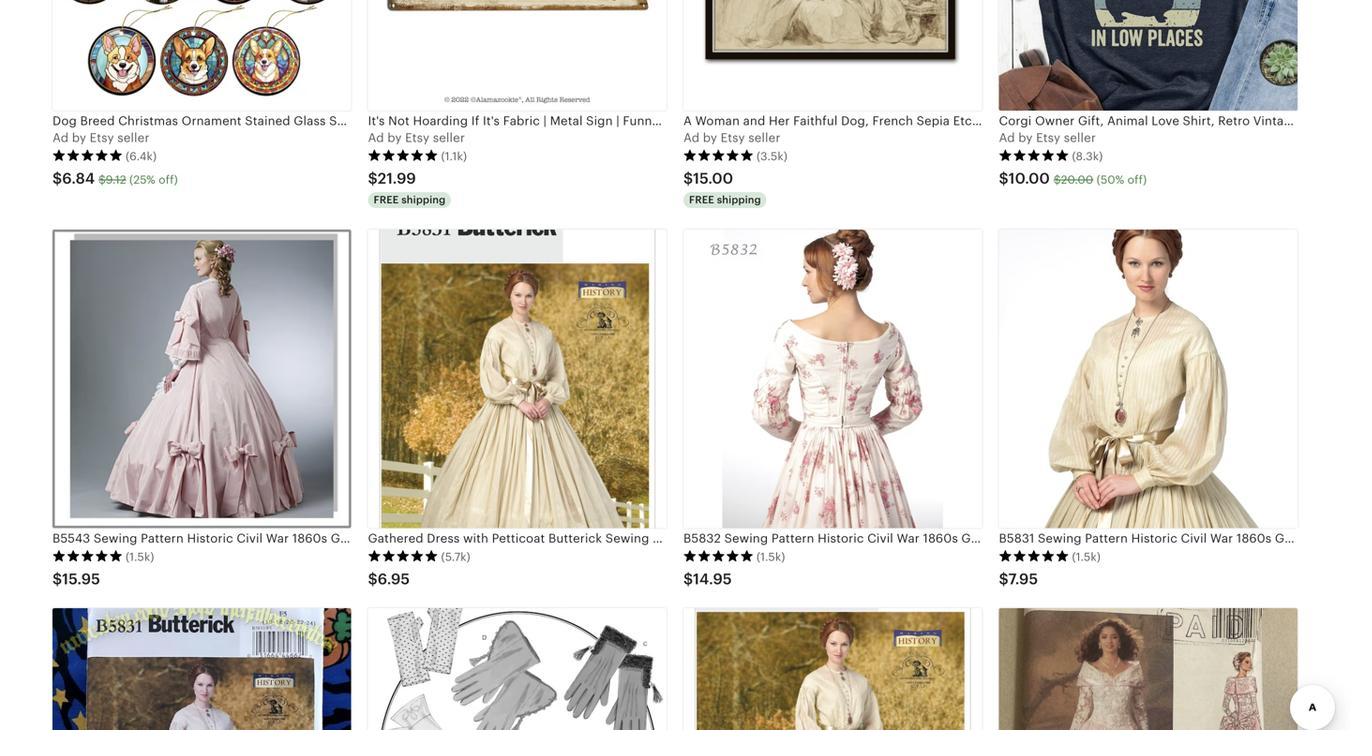 Task type: vqa. For each thing, say whether or not it's contained in the screenshot.
Petticoat
yes



Task type: describe. For each thing, give the bounding box(es) containing it.
21.99
[[378, 170, 416, 187]]

a for (8.3k)
[[999, 131, 1007, 145]]

$ for $ 6.84 $ 9.12 (25% off)
[[53, 170, 62, 187]]

y inside the dog breed christmas ornament stained glass style, "corgi" a d b y etsy seller
[[80, 131, 86, 145]]

$ inside $ 10.00 $ 20.00 (50% off)
[[1054, 173, 1061, 186]]

off) for 6.84
[[159, 173, 178, 186]]

christmas
[[118, 114, 178, 128]]

$ 6.84 $ 9.12 (25% off)
[[53, 170, 178, 187]]

$ 7.95
[[999, 571, 1038, 588]]

$ for $ 21.99 free shipping
[[368, 170, 378, 187]]

5 out of 5 stars image up 6.84
[[53, 149, 123, 162]]

$ 15.00 free shipping
[[683, 170, 761, 206]]

b for (1.1k)
[[387, 131, 395, 145]]

etsy for (3.5k)
[[721, 131, 745, 145]]

y for (8.3k)
[[1026, 131, 1033, 145]]

shipping for 21.99
[[401, 194, 446, 206]]

etsy inside the dog breed christmas ornament stained glass style, "corgi" a d b y etsy seller
[[90, 131, 114, 145]]

$ for $ 15.00 free shipping
[[683, 170, 693, 187]]

3 a d b y etsy seller from the left
[[999, 131, 1096, 145]]

$ for $ 14.95
[[683, 571, 693, 588]]

$ 21.99 free shipping
[[368, 170, 446, 206]]

glass
[[294, 114, 326, 128]]

stained
[[245, 114, 290, 128]]

seller for (3.5k)
[[748, 131, 781, 145]]

etsy for (8.3k)
[[1036, 131, 1061, 145]]

5 out of 5 stars image down the b5831
[[683, 550, 754, 563]]

free for 15.00
[[689, 194, 714, 206]]

5 out of 5 stars image down gathered
[[368, 550, 438, 563]]

dress
[[427, 532, 460, 546]]

b5831
[[699, 532, 734, 546]]

petticoat
[[492, 532, 545, 546]]

5 out of 5 stars image up 15.95
[[53, 550, 123, 563]]

d inside the dog breed christmas ornament stained glass style, "corgi" a d b y etsy seller
[[61, 131, 69, 145]]

y for (1.1k)
[[395, 131, 402, 145]]

y for (3.5k)
[[711, 131, 717, 145]]

butterick 5831 renaissance princess gown dress sewing pattern sizes 16-24 b5831 image
[[53, 609, 351, 730]]

a d b y etsy seller for 15.00
[[683, 131, 781, 145]]

(3.5k)
[[757, 150, 788, 162]]

dog breed christmas ornament stained glass style, "corgi" image
[[53, 0, 351, 111]]

b5543 sewing pattern historic civil war 1860s gone with the wind melanie dress sizes 6-12 or 14-20 butterick 5543 oop image
[[53, 230, 351, 528]]

b inside the dog breed christmas ornament stained glass style, "corgi" a d b y etsy seller
[[72, 131, 80, 145]]

14.95
[[693, 571, 732, 588]]

$ 10.00 $ 20.00 (50% off)
[[999, 170, 1147, 187]]

b for (8.3k)
[[1018, 131, 1026, 145]]

(8.3k)
[[1072, 150, 1103, 162]]

with
[[463, 532, 489, 546]]

(1.5k) for 15.95
[[126, 551, 154, 563]]

(50%
[[1097, 173, 1124, 186]]

shipping for 15.00
[[717, 194, 761, 206]]

20.00
[[1061, 173, 1093, 186]]

5 out of 5 stars image up 21.99
[[368, 149, 438, 162]]

7.95
[[1008, 571, 1038, 588]]

a woman and her faithful dog, french sepia etching, european vintage print, french wall art, vintage sketch print, dog art image
[[683, 0, 982, 111]]

9.12
[[106, 173, 126, 186]]

15.00
[[693, 170, 733, 187]]

gathered dress with petticoat butterick sewing pattern b5831 image
[[368, 230, 667, 528]]

(1.5k) for 7.95
[[1072, 551, 1101, 563]]

a for (1.1k)
[[368, 131, 376, 145]]

a inside the dog breed christmas ornament stained glass style, "corgi" a d b y etsy seller
[[53, 131, 61, 145]]

corgi owner gift, animal love shirt, retro vintage dog lover shirts, funny gift for corgi lover ,corgi mom, corgi dad, pembroke welsh corgi image
[[999, 0, 1298, 111]]

$ inside $ 6.84 $ 9.12 (25% off)
[[99, 173, 106, 186]]

b5831 sewing pattern historic civil war 1860s gone with the wind melanie dress petticoat sizes 8-16 or 16-24 butterick 5831 image
[[999, 230, 1298, 528]]

sewing
[[605, 532, 649, 546]]

free for 21.99
[[374, 194, 399, 206]]

$ 14.95
[[683, 571, 732, 588]]



Task type: locate. For each thing, give the bounding box(es) containing it.
1 free from the left
[[374, 194, 399, 206]]

2 a d b y etsy seller from the left
[[683, 131, 781, 145]]

etsy for (1.1k)
[[405, 131, 430, 145]]

sewing pattern for women's gathered dress w/ petticoat, butterick costume pattern b5831, halloween, cosplay, historical dress, civil war era image
[[683, 609, 982, 730]]

pattern
[[653, 532, 696, 546]]

etsy
[[90, 131, 114, 145], [405, 131, 430, 145], [721, 131, 745, 145], [1036, 131, 1061, 145]]

1 horizontal spatial a d b y etsy seller
[[683, 131, 781, 145]]

free down 15.00 on the right top
[[689, 194, 714, 206]]

butterick 5831 image
[[999, 609, 1298, 730]]

6.95
[[378, 571, 410, 588]]

2 horizontal spatial a d b y etsy seller
[[999, 131, 1096, 145]]

y
[[80, 131, 86, 145], [395, 131, 402, 145], [711, 131, 717, 145], [1026, 131, 1033, 145]]

1 etsy from the left
[[90, 131, 114, 145]]

off)
[[159, 173, 178, 186], [1128, 173, 1147, 186]]

seller
[[117, 131, 150, 145], [433, 131, 465, 145], [748, 131, 781, 145], [1064, 131, 1096, 145]]

3 etsy from the left
[[721, 131, 745, 145]]

(1.1k)
[[441, 150, 467, 162]]

0 horizontal spatial off)
[[159, 173, 178, 186]]

1 off) from the left
[[159, 173, 178, 186]]

etsy up 10.00
[[1036, 131, 1061, 145]]

2 d from the left
[[376, 131, 384, 145]]

2 a from the left
[[368, 131, 376, 145]]

off) inside $ 6.84 $ 9.12 (25% off)
[[159, 173, 178, 186]]

gathered
[[368, 532, 424, 546]]

(25%
[[129, 173, 156, 186]]

2 free from the left
[[689, 194, 714, 206]]

d down the "corgi"
[[376, 131, 384, 145]]

1 d from the left
[[61, 131, 69, 145]]

a down the "corgi"
[[368, 131, 376, 145]]

2 y from the left
[[395, 131, 402, 145]]

6.84
[[62, 170, 95, 187]]

1 a from the left
[[53, 131, 61, 145]]

shipping down 21.99
[[401, 194, 446, 206]]

dog
[[53, 114, 77, 128]]

free inside $ 21.99 free shipping
[[374, 194, 399, 206]]

ornament
[[182, 114, 242, 128]]

y down breed
[[80, 131, 86, 145]]

d
[[61, 131, 69, 145], [376, 131, 384, 145], [692, 131, 700, 145], [1007, 131, 1015, 145]]

0 horizontal spatial shipping
[[401, 194, 446, 206]]

$ 6.95
[[368, 571, 410, 588]]

$ for $ 7.95
[[999, 571, 1008, 588]]

dog breed christmas ornament stained glass style, "corgi" a d b y etsy seller
[[53, 114, 408, 145]]

a d b y etsy seller
[[368, 131, 465, 145], [683, 131, 781, 145], [999, 131, 1096, 145]]

4 seller from the left
[[1064, 131, 1096, 145]]

(6.4k)
[[126, 150, 157, 162]]

$
[[53, 170, 62, 187], [368, 170, 378, 187], [683, 170, 693, 187], [999, 170, 1009, 187], [99, 173, 106, 186], [1054, 173, 1061, 186], [53, 571, 62, 588], [368, 571, 378, 588], [683, 571, 693, 588], [999, 571, 1008, 588]]

shipping inside $ 15.00 free shipping
[[717, 194, 761, 206]]

4 b from the left
[[1018, 131, 1026, 145]]

2 etsy from the left
[[405, 131, 430, 145]]

seller up the (3.5k)
[[748, 131, 781, 145]]

$ inside $ 15.00 free shipping
[[683, 170, 693, 187]]

a down dog at top
[[53, 131, 61, 145]]

gathered dress with petticoat butterick sewing pattern b5831
[[368, 532, 734, 546]]

etsy down breed
[[90, 131, 114, 145]]

a d b y etsy seller up (8.3k)
[[999, 131, 1096, 145]]

a for (3.5k)
[[683, 131, 692, 145]]

b down dog at top
[[72, 131, 80, 145]]

a up $ 15.00 free shipping
[[683, 131, 692, 145]]

3 d from the left
[[692, 131, 700, 145]]

0 horizontal spatial (1.5k)
[[126, 551, 154, 563]]

4 d from the left
[[1007, 131, 1015, 145]]

a up $ 10.00 $ 20.00 (50% off)
[[999, 131, 1007, 145]]

4 y from the left
[[1026, 131, 1033, 145]]

1 horizontal spatial off)
[[1128, 173, 1147, 186]]

free inside $ 15.00 free shipping
[[689, 194, 714, 206]]

2 horizontal spatial (1.5k)
[[1072, 551, 1101, 563]]

5 out of 5 stars image
[[53, 149, 123, 162], [368, 149, 438, 162], [683, 149, 754, 162], [999, 149, 1069, 162], [53, 550, 123, 563], [368, 550, 438, 563], [683, 550, 754, 563], [999, 550, 1069, 563]]

d up 10.00
[[1007, 131, 1015, 145]]

seller up '(6.4k)'
[[117, 131, 150, 145]]

2 off) from the left
[[1128, 173, 1147, 186]]

0 horizontal spatial free
[[374, 194, 399, 206]]

10.00
[[1009, 170, 1050, 187]]

breed
[[80, 114, 115, 128]]

butterick
[[548, 532, 602, 546]]

2 (1.5k) from the left
[[757, 551, 785, 563]]

0 horizontal spatial a d b y etsy seller
[[368, 131, 465, 145]]

shipping down 15.00 on the right top
[[717, 194, 761, 206]]

3 a from the left
[[683, 131, 692, 145]]

b for (3.5k)
[[703, 131, 711, 145]]

b
[[72, 131, 80, 145], [387, 131, 395, 145], [703, 131, 711, 145], [1018, 131, 1026, 145]]

a
[[53, 131, 61, 145], [368, 131, 376, 145], [683, 131, 692, 145], [999, 131, 1007, 145]]

y up 10.00
[[1026, 131, 1033, 145]]

4 etsy from the left
[[1036, 131, 1061, 145]]

1 horizontal spatial (1.5k)
[[757, 551, 785, 563]]

5 out of 5 stars image up 10.00
[[999, 149, 1069, 162]]

a d b y etsy seller for 21.99
[[368, 131, 465, 145]]

shipping
[[401, 194, 446, 206], [717, 194, 761, 206]]

(1.5k)
[[126, 551, 154, 563], [757, 551, 785, 563], [1072, 551, 1101, 563]]

1 a d b y etsy seller from the left
[[368, 131, 465, 145]]

d for (8.3k)
[[1007, 131, 1015, 145]]

it's not hoarding if it's fabric | metal sign | funny sewing wall decor | gifts for quilter, seamstress, tailor, dressmaker, teachers image
[[368, 0, 667, 111]]

5 out of 5 stars image up "7.95"
[[999, 550, 1069, 563]]

"corgi"
[[366, 114, 408, 128]]

2 b from the left
[[387, 131, 395, 145]]

$ inside $ 21.99 free shipping
[[368, 170, 378, 187]]

off) inside $ 10.00 $ 20.00 (50% off)
[[1128, 173, 1147, 186]]

(1.5k) for 14.95
[[757, 551, 785, 563]]

d for (1.1k)
[[376, 131, 384, 145]]

seller up (8.3k)
[[1064, 131, 1096, 145]]

1 horizontal spatial shipping
[[717, 194, 761, 206]]

15.95
[[62, 571, 100, 588]]

d for (3.5k)
[[692, 131, 700, 145]]

1 (1.5k) from the left
[[126, 551, 154, 563]]

seller for (8.3k)
[[1064, 131, 1096, 145]]

off) right the (50%
[[1128, 173, 1147, 186]]

b5832 sewing pattern historic civil war 1860s gone with the wind melanie dress sizes 6-14 or 14-22 butterick 5832 image
[[683, 230, 982, 528]]

shipping inside $ 21.99 free shipping
[[401, 194, 446, 206]]

1 y from the left
[[80, 131, 86, 145]]

1 shipping from the left
[[401, 194, 446, 206]]

d down dog at top
[[61, 131, 69, 145]]

free down 21.99
[[374, 194, 399, 206]]

off) right "(25%"
[[159, 173, 178, 186]]

b down the "corgi"
[[387, 131, 395, 145]]

(5.7k)
[[441, 551, 470, 563]]

seller for (1.1k)
[[433, 131, 465, 145]]

5 out of 5 stars image up 15.00 on the right top
[[683, 149, 754, 162]]

y up 15.00 on the right top
[[711, 131, 717, 145]]

b up 10.00
[[1018, 131, 1026, 145]]

$ for $ 10.00 $ 20.00 (50% off)
[[999, 170, 1009, 187]]

etsy up 15.00 on the right top
[[721, 131, 745, 145]]

2 seller from the left
[[433, 131, 465, 145]]

1 b from the left
[[72, 131, 80, 145]]

4 a from the left
[[999, 131, 1007, 145]]

$ for $ 6.95
[[368, 571, 378, 588]]

1 horizontal spatial free
[[689, 194, 714, 206]]

1 seller from the left
[[117, 131, 150, 145]]

etsy down the "corgi"
[[405, 131, 430, 145]]

$ for $ 15.95
[[53, 571, 62, 588]]

3 y from the left
[[711, 131, 717, 145]]

off) for 10.00
[[1128, 173, 1147, 186]]

3 b from the left
[[703, 131, 711, 145]]

y down the "corgi"
[[395, 131, 402, 145]]

b up 15.00 on the right top
[[703, 131, 711, 145]]

free
[[374, 194, 399, 206], [689, 194, 714, 206]]

d up 15.00 on the right top
[[692, 131, 700, 145]]

2 shipping from the left
[[717, 194, 761, 206]]

3 seller from the left
[[748, 131, 781, 145]]

style,
[[329, 114, 363, 128]]

$ 15.95
[[53, 571, 100, 588]]

a d b y etsy seller up the (3.5k)
[[683, 131, 781, 145]]

b5370 oop sewing pattern historical designs gloves costume renaissance medieval sizes s-l butterick 5370 new ** image
[[368, 609, 667, 730]]

a d b y etsy seller down the "corgi"
[[368, 131, 465, 145]]

seller up (1.1k)
[[433, 131, 465, 145]]

seller inside the dog breed christmas ornament stained glass style, "corgi" a d b y etsy seller
[[117, 131, 150, 145]]

3 (1.5k) from the left
[[1072, 551, 1101, 563]]



